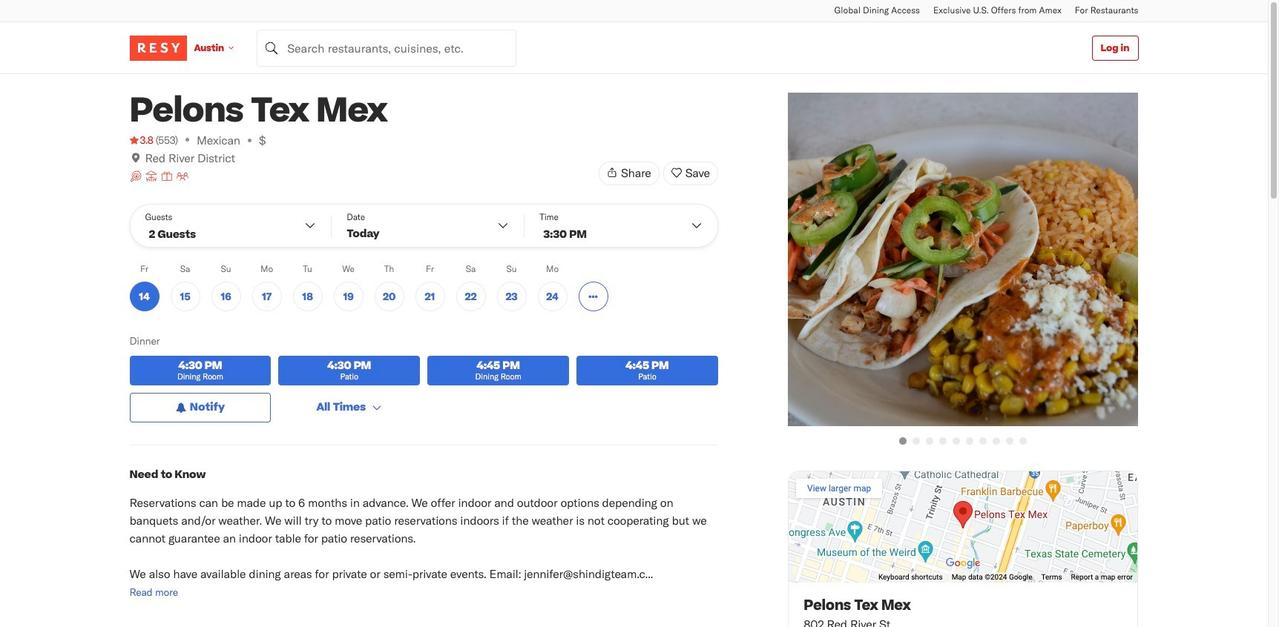 Task type: describe. For each thing, give the bounding box(es) containing it.
3.8 out of 5 stars image
[[130, 133, 153, 148]]



Task type: locate. For each thing, give the bounding box(es) containing it.
None field
[[257, 29, 517, 66]]

Search restaurants, cuisines, etc. text field
[[257, 29, 517, 66]]



Task type: vqa. For each thing, say whether or not it's contained in the screenshot.
Search restaurants, cuisines, etc. text field at the top left of page
yes



